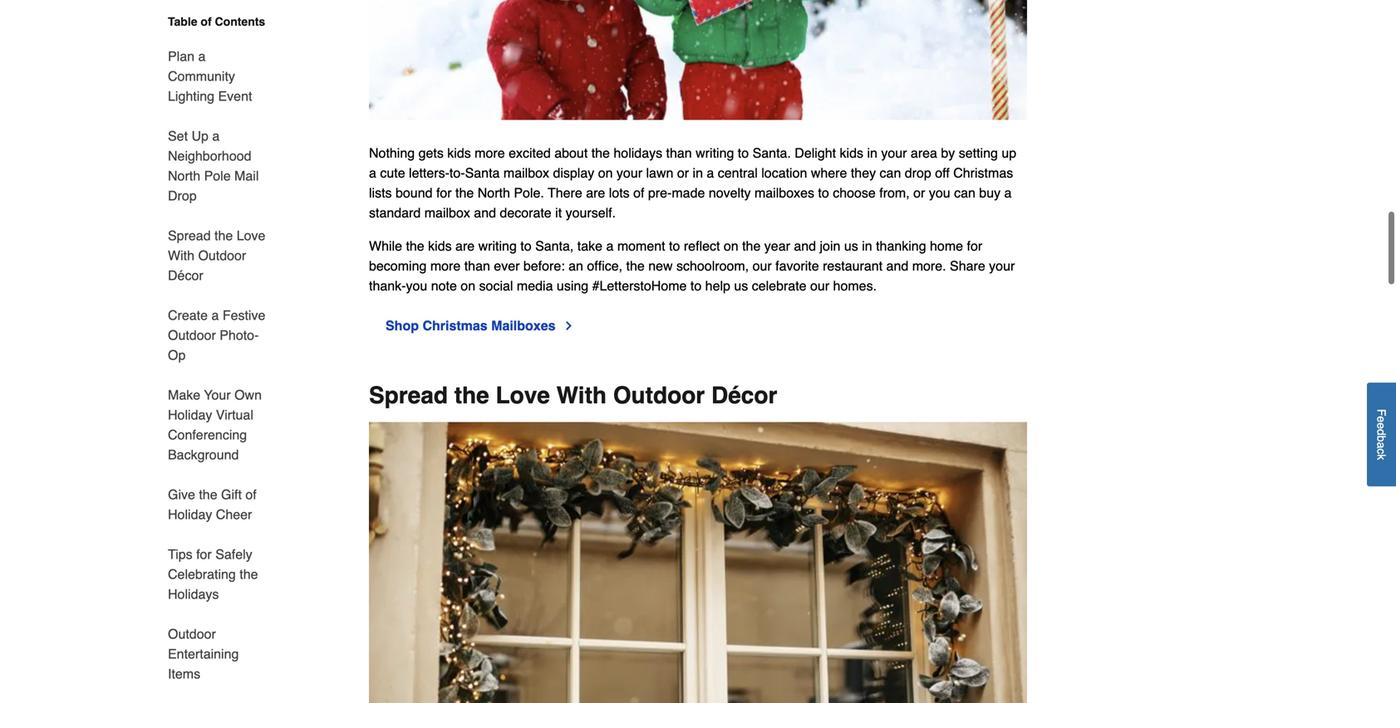 Task type: vqa. For each thing, say whether or not it's contained in the screenshot.
Santa
yes



Task type: describe. For each thing, give the bounding box(es) containing it.
your inside while the kids are writing to santa, take a moment to reflect on the year and join us in thanking home for becoming more than ever before: an office, the new schoolroom, our favorite restaurant and more. share your thank-you note on social media using #letterstohome to help us celebrate our homes.
[[989, 259, 1015, 274]]

items
[[168, 667, 200, 682]]

of inside give the gift of holiday cheer
[[245, 487, 257, 503]]

novelty
[[709, 186, 751, 201]]

from,
[[879, 186, 910, 201]]

0 vertical spatial or
[[677, 166, 689, 181]]

excited
[[509, 146, 551, 161]]

1 horizontal spatial décor
[[711, 383, 777, 409]]

the up #letterstohome
[[626, 259, 645, 274]]

community
[[168, 69, 235, 84]]

celebrate
[[752, 279, 807, 294]]

lists
[[369, 186, 392, 201]]

help
[[705, 279, 730, 294]]

of inside nothing gets kids more excited about the holidays than writing to santa. delight kids in your area by setting up a cute letters-to-santa mailbox display on your lawn or in a central location where they can drop off christmas lists bound for the north pole. there are lots of pre-made novelty mailboxes to choose from, or you can buy a standard mailbox and decorate it yourself.
[[633, 186, 644, 201]]

love inside spread the love with outdoor décor link
[[237, 228, 265, 243]]

conferencing
[[168, 428, 247, 443]]

f
[[1375, 410, 1388, 417]]

shop christmas mailboxes link
[[386, 316, 576, 336]]

up
[[1002, 146, 1016, 161]]

create a festive outdoor photo- op
[[168, 308, 265, 363]]

kids for home
[[428, 239, 452, 254]]

where
[[811, 166, 847, 181]]

to up before:
[[520, 239, 532, 254]]

0 vertical spatial mailbox
[[504, 166, 549, 181]]

pre-
[[648, 186, 672, 201]]

the right about at the top of the page
[[591, 146, 610, 161]]

1 vertical spatial mailbox
[[424, 205, 470, 221]]

thanking
[[876, 239, 926, 254]]

spread the love with outdoor décor link
[[168, 216, 273, 296]]

it
[[555, 205, 562, 221]]

letters-
[[409, 166, 450, 181]]

1 vertical spatial or
[[913, 186, 925, 201]]

writing inside nothing gets kids more excited about the holidays than writing to santa. delight kids in your area by setting up a cute letters-to-santa mailbox display on your lawn or in a central location where they can drop off christmas lists bound for the north pole. there are lots of pre-made novelty mailboxes to choose from, or you can buy a standard mailbox and decorate it yourself.
[[696, 146, 734, 161]]

a inside while the kids are writing to santa, take a moment to reflect on the year and join us in thanking home for becoming more than ever before: an office, the new schoolroom, our favorite restaurant and more. share your thank-you note on social media using #letterstohome to help us celebrate our homes.
[[606, 239, 614, 254]]

area
[[911, 146, 937, 161]]

while
[[369, 239, 402, 254]]

1 vertical spatial love
[[496, 383, 550, 409]]

mailboxes
[[491, 318, 556, 334]]

central
[[718, 166, 758, 181]]

outdoor entertaining items
[[168, 627, 239, 682]]

than inside nothing gets kids more excited about the holidays than writing to santa. delight kids in your area by setting up a cute letters-to-santa mailbox display on your lawn or in a central location where they can drop off christmas lists bound for the north pole. there are lots of pre-made novelty mailboxes to choose from, or you can buy a standard mailbox and decorate it yourself.
[[666, 146, 692, 161]]

while the kids are writing to santa, take a moment to reflect on the year and join us in thanking home for becoming more than ever before: an office, the new schoolroom, our favorite restaurant and more. share your thank-you note on social media using #letterstohome to help us celebrate our homes.
[[369, 239, 1015, 294]]

more inside while the kids are writing to santa, take a moment to reflect on the year and join us in thanking home for becoming more than ever before: an office, the new schoolroom, our favorite restaurant and more. share your thank-you note on social media using #letterstohome to help us celebrate our homes.
[[430, 259, 461, 274]]

display
[[553, 166, 594, 181]]

tips for safely celebrating the holidays link
[[168, 535, 273, 615]]

tips
[[168, 547, 193, 563]]

#letterstohome
[[592, 279, 687, 294]]

gets
[[419, 146, 444, 161]]

take
[[577, 239, 603, 254]]

the down to-
[[455, 186, 474, 201]]

give the gift of holiday cheer link
[[168, 475, 273, 535]]

0 vertical spatial of
[[201, 15, 212, 28]]

chevron right image
[[562, 320, 576, 333]]

1 vertical spatial can
[[954, 186, 976, 201]]

schoolroom,
[[676, 259, 749, 274]]

social
[[479, 279, 513, 294]]

make your own holiday virtual conferencing background link
[[168, 376, 273, 475]]

plan a community lighting event
[[168, 49, 252, 104]]

more inside nothing gets kids more excited about the holidays than writing to santa. delight kids in your area by setting up a cute letters-to-santa mailbox display on your lawn or in a central location where they can drop off christmas lists bound for the north pole. there are lots of pre-made novelty mailboxes to choose from, or you can buy a standard mailbox and decorate it yourself.
[[475, 146, 505, 161]]

op
[[168, 348, 186, 363]]

create a festive outdoor photo- op link
[[168, 296, 273, 376]]

are inside while the kids are writing to santa, take a moment to reflect on the year and join us in thanking home for becoming more than ever before: an office, the new schoolroom, our favorite restaurant and more. share your thank-you note on social media using #letterstohome to help us celebrate our homes.
[[455, 239, 475, 254]]

share
[[950, 259, 985, 274]]

outdoor inside 'create a festive outdoor photo- op'
[[168, 328, 216, 343]]

mailboxes
[[755, 186, 814, 201]]

santa,
[[535, 239, 574, 254]]

ever
[[494, 259, 520, 274]]

media
[[517, 279, 553, 294]]

mail
[[234, 168, 259, 184]]

event
[[218, 89, 252, 104]]

spread inside spread the love with outdoor décor
[[168, 228, 211, 243]]

delight
[[795, 146, 836, 161]]

a young boy and girl standing next to a mailbox holding a letter to santa and laughing. image
[[369, 0, 1027, 120]]

favorite
[[776, 259, 819, 274]]

1 vertical spatial with
[[556, 383, 607, 409]]

d
[[1375, 430, 1388, 436]]

shop christmas mailboxes
[[386, 318, 556, 334]]

by
[[941, 146, 955, 161]]

a inside button
[[1375, 443, 1388, 449]]

contents
[[215, 15, 265, 28]]

1 horizontal spatial spread the love with outdoor décor
[[369, 383, 777, 409]]

off
[[935, 166, 950, 181]]

cheer
[[216, 507, 252, 523]]

a inside plan a community lighting event
[[198, 49, 206, 64]]

drop
[[168, 188, 197, 204]]

becoming
[[369, 259, 427, 274]]

note
[[431, 279, 457, 294]]

than inside while the kids are writing to santa, take a moment to reflect on the year and join us in thanking home for becoming more than ever before: an office, the new schoolroom, our favorite restaurant and more. share your thank-you note on social media using #letterstohome to help us celebrate our homes.
[[464, 259, 490, 274]]

entertaining
[[168, 647, 239, 662]]

christmas inside nothing gets kids more excited about the holidays than writing to santa. delight kids in your area by setting up a cute letters-to-santa mailbox display on your lawn or in a central location where they can drop off christmas lists bound for the north pole. there are lots of pre-made novelty mailboxes to choose from, or you can buy a standard mailbox and decorate it yourself.
[[953, 166, 1013, 181]]

north inside nothing gets kids more excited about the holidays than writing to santa. delight kids in your area by setting up a cute letters-to-santa mailbox display on your lawn or in a central location where they can drop off christmas lists bound for the north pole. there are lots of pre-made novelty mailboxes to choose from, or you can buy a standard mailbox and decorate it yourself.
[[478, 186, 510, 201]]

festive
[[223, 308, 265, 323]]

using
[[557, 279, 589, 294]]

to up central
[[738, 146, 749, 161]]

1 e from the top
[[1375, 417, 1388, 423]]

c
[[1375, 449, 1388, 455]]

give the gift of holiday cheer
[[168, 487, 257, 523]]

new
[[648, 259, 673, 274]]

made
[[672, 186, 705, 201]]

for inside while the kids are writing to santa, take a moment to reflect on the year and join us in thanking home for becoming more than ever before: an office, the new schoolroom, our favorite restaurant and more. share your thank-you note on social media using #letterstohome to help us celebrate our homes.
[[967, 239, 982, 254]]

you inside while the kids are writing to santa, take a moment to reflect on the year and join us in thanking home for becoming more than ever before: an office, the new schoolroom, our favorite restaurant and more. share your thank-you note on social media using #letterstohome to help us celebrate our homes.
[[406, 279, 427, 294]]

to left the help
[[691, 279, 702, 294]]

bound
[[396, 186, 433, 201]]

set up a neighborhood north pole mail drop link
[[168, 116, 273, 216]]

a left cute
[[369, 166, 376, 181]]

give
[[168, 487, 195, 503]]

a right buy
[[1004, 186, 1012, 201]]

reflect
[[684, 239, 720, 254]]

location
[[761, 166, 807, 181]]

on inside nothing gets kids more excited about the holidays than writing to santa. delight kids in your area by setting up a cute letters-to-santa mailbox display on your lawn or in a central location where they can drop off christmas lists bound for the north pole. there are lots of pre-made novelty mailboxes to choose from, or you can buy a standard mailbox and decorate it yourself.
[[598, 166, 613, 181]]

f e e d b a c k button
[[1367, 383, 1396, 487]]



Task type: locate. For each thing, give the bounding box(es) containing it.
1 horizontal spatial our
[[810, 279, 829, 294]]

the
[[591, 146, 610, 161], [455, 186, 474, 201], [214, 228, 233, 243], [406, 239, 424, 254], [742, 239, 761, 254], [626, 259, 645, 274], [454, 383, 489, 409], [199, 487, 217, 503], [240, 567, 258, 583]]

0 horizontal spatial you
[[406, 279, 427, 294]]

north
[[168, 168, 200, 184], [478, 186, 510, 201]]

santa.
[[753, 146, 791, 161]]

1 vertical spatial in
[[693, 166, 703, 181]]

in up "they"
[[867, 146, 878, 161]]

spread the love with outdoor décor down chevron right image
[[369, 383, 777, 409]]

0 horizontal spatial or
[[677, 166, 689, 181]]

kids inside while the kids are writing to santa, take a moment to reflect on the year and join us in thanking home for becoming more than ever before: an office, the new schoolroom, our favorite restaurant and more. share your thank-you note on social media using #letterstohome to help us celebrate our homes.
[[428, 239, 452, 254]]

us
[[844, 239, 858, 254], [734, 279, 748, 294]]

0 vertical spatial with
[[168, 248, 194, 263]]

our down the year
[[753, 259, 772, 274]]

1 holiday from the top
[[168, 408, 212, 423]]

1 horizontal spatial of
[[245, 487, 257, 503]]

your down holidays
[[617, 166, 642, 181]]

1 vertical spatial you
[[406, 279, 427, 294]]

of right the table
[[201, 15, 212, 28]]

for inside tips for safely celebrating the holidays
[[196, 547, 212, 563]]

kids up "they"
[[840, 146, 863, 161]]

lots
[[609, 186, 630, 201]]

2 vertical spatial and
[[886, 259, 909, 274]]

thank-
[[369, 279, 406, 294]]

2 holiday from the top
[[168, 507, 212, 523]]

1 vertical spatial holiday
[[168, 507, 212, 523]]

and inside nothing gets kids more excited about the holidays than writing to santa. delight kids in your area by setting up a cute letters-to-santa mailbox display on your lawn or in a central location where they can drop off christmas lists bound for the north pole. there are lots of pre-made novelty mailboxes to choose from, or you can buy a standard mailbox and decorate it yourself.
[[474, 205, 496, 221]]

background
[[168, 448, 239, 463]]

1 horizontal spatial christmas
[[953, 166, 1013, 181]]

1 vertical spatial than
[[464, 259, 490, 274]]

plan
[[168, 49, 194, 64]]

pole.
[[514, 186, 544, 201]]

our down 'favorite'
[[810, 279, 829, 294]]

christmas inside the shop christmas mailboxes link
[[423, 318, 488, 334]]

1 horizontal spatial you
[[929, 186, 950, 201]]

holiday inside make your own holiday virtual conferencing background
[[168, 408, 212, 423]]

0 vertical spatial for
[[436, 186, 452, 201]]

1 horizontal spatial or
[[913, 186, 925, 201]]

a up k
[[1375, 443, 1388, 449]]

restaurant
[[823, 259, 883, 274]]

santa
[[465, 166, 500, 181]]

0 horizontal spatial north
[[168, 168, 200, 184]]

the up becoming
[[406, 239, 424, 254]]

holiday inside give the gift of holiday cheer
[[168, 507, 212, 523]]

christmas down note
[[423, 318, 488, 334]]

1 horizontal spatial love
[[496, 383, 550, 409]]

1 vertical spatial on
[[724, 239, 739, 254]]

a left central
[[707, 166, 714, 181]]

set up a neighborhood north pole mail drop
[[168, 128, 259, 204]]

1 horizontal spatial north
[[478, 186, 510, 201]]

of right lots
[[633, 186, 644, 201]]

f e e d b a c k
[[1375, 410, 1388, 461]]

home
[[930, 239, 963, 254]]

buy
[[979, 186, 1001, 201]]

with down drop
[[168, 248, 194, 263]]

1 vertical spatial décor
[[711, 383, 777, 409]]

a inside set up a neighborhood north pole mail drop
[[212, 128, 220, 144]]

you
[[929, 186, 950, 201], [406, 279, 427, 294]]

spread the love with outdoor décor inside table of contents element
[[168, 228, 265, 283]]

north down the santa
[[478, 186, 510, 201]]

photo-
[[220, 328, 259, 343]]

1 vertical spatial of
[[633, 186, 644, 201]]

set
[[168, 128, 188, 144]]

1 horizontal spatial with
[[556, 383, 607, 409]]

homes.
[[833, 279, 877, 294]]

mailbox down bound
[[424, 205, 470, 221]]

on right note
[[461, 279, 475, 294]]

0 horizontal spatial writing
[[478, 239, 517, 254]]

kids for a
[[447, 146, 471, 161]]

a up community
[[198, 49, 206, 64]]

0 vertical spatial than
[[666, 146, 692, 161]]

2 horizontal spatial and
[[886, 259, 909, 274]]

plan a community lighting event link
[[168, 37, 273, 116]]

2 vertical spatial in
[[862, 239, 872, 254]]

of
[[201, 15, 212, 28], [633, 186, 644, 201], [245, 487, 257, 503]]

1 horizontal spatial and
[[794, 239, 816, 254]]

than up lawn
[[666, 146, 692, 161]]

the down the shop christmas mailboxes
[[454, 383, 489, 409]]

0 vertical spatial spread
[[168, 228, 211, 243]]

pole
[[204, 168, 231, 184]]

spread the love with outdoor décor up the festive
[[168, 228, 265, 283]]

more up note
[[430, 259, 461, 274]]

0 horizontal spatial are
[[455, 239, 475, 254]]

1 horizontal spatial spread
[[369, 383, 448, 409]]

writing
[[696, 146, 734, 161], [478, 239, 517, 254]]

on up schoolroom,
[[724, 239, 739, 254]]

kids up note
[[428, 239, 452, 254]]

holiday down give
[[168, 507, 212, 523]]

0 vertical spatial holiday
[[168, 408, 212, 423]]

2 horizontal spatial on
[[724, 239, 739, 254]]

outdoor inside outdoor entertaining items
[[168, 627, 216, 642]]

than
[[666, 146, 692, 161], [464, 259, 490, 274]]

kids
[[447, 146, 471, 161], [840, 146, 863, 161], [428, 239, 452, 254]]

1 vertical spatial for
[[967, 239, 982, 254]]

table of contents element
[[148, 13, 273, 685]]

setting
[[959, 146, 998, 161]]

0 horizontal spatial than
[[464, 259, 490, 274]]

with inside table of contents element
[[168, 248, 194, 263]]

north up drop
[[168, 168, 200, 184]]

0 vertical spatial in
[[867, 146, 878, 161]]

1 horizontal spatial than
[[666, 146, 692, 161]]

the down pole
[[214, 228, 233, 243]]

1 vertical spatial are
[[455, 239, 475, 254]]

0 vertical spatial you
[[929, 186, 950, 201]]

make
[[168, 388, 200, 403]]

kids up to-
[[447, 146, 471, 161]]

they
[[851, 166, 876, 181]]

neighborhood
[[168, 148, 251, 164]]

1 vertical spatial spread the love with outdoor décor
[[369, 383, 777, 409]]

1 vertical spatial your
[[617, 166, 642, 181]]

for down to-
[[436, 186, 452, 201]]

love
[[237, 228, 265, 243], [496, 383, 550, 409]]

holidays
[[614, 146, 662, 161]]

1 horizontal spatial are
[[586, 186, 605, 201]]

for up celebrating at the left bottom of page
[[196, 547, 212, 563]]

more.
[[912, 259, 946, 274]]

than up social
[[464, 259, 490, 274]]

in up restaurant
[[862, 239, 872, 254]]

décor inside table of contents element
[[168, 268, 203, 283]]

0 horizontal spatial on
[[461, 279, 475, 294]]

on
[[598, 166, 613, 181], [724, 239, 739, 254], [461, 279, 475, 294]]

0 vertical spatial your
[[881, 146, 907, 161]]

1 vertical spatial and
[[794, 239, 816, 254]]

0 horizontal spatial décor
[[168, 268, 203, 283]]

0 horizontal spatial spread
[[168, 228, 211, 243]]

north inside set up a neighborhood north pole mail drop
[[168, 168, 200, 184]]

an
[[569, 259, 583, 274]]

a right take
[[606, 239, 614, 254]]

1 horizontal spatial mailbox
[[504, 166, 549, 181]]

0 vertical spatial spread the love with outdoor décor
[[168, 228, 265, 283]]

0 horizontal spatial our
[[753, 259, 772, 274]]

0 vertical spatial north
[[168, 168, 200, 184]]

nothing
[[369, 146, 415, 161]]

holiday down make at the bottom left of page
[[168, 408, 212, 423]]

2 vertical spatial on
[[461, 279, 475, 294]]

0 horizontal spatial and
[[474, 205, 496, 221]]

can up from,
[[880, 166, 901, 181]]

2 vertical spatial of
[[245, 487, 257, 503]]

are
[[586, 186, 605, 201], [455, 239, 475, 254]]

in inside while the kids are writing to santa, take a moment to reflect on the year and join us in thanking home for becoming more than ever before: an office, the new schoolroom, our favorite restaurant and more. share your thank-you note on social media using #letterstohome to help us celebrate our homes.
[[862, 239, 872, 254]]

0 horizontal spatial love
[[237, 228, 265, 243]]

on up lots
[[598, 166, 613, 181]]

you down off
[[929, 186, 950, 201]]

mailbox
[[504, 166, 549, 181], [424, 205, 470, 221]]

shop
[[386, 318, 419, 334]]

cute
[[380, 166, 405, 181]]

0 vertical spatial christmas
[[953, 166, 1013, 181]]

2 horizontal spatial your
[[989, 259, 1015, 274]]

2 vertical spatial for
[[196, 547, 212, 563]]

1 vertical spatial north
[[478, 186, 510, 201]]

nothing gets kids more excited about the holidays than writing to santa. delight kids in your area by setting up a cute letters-to-santa mailbox display on your lawn or in a central location where they can drop off christmas lists bound for the north pole. there are lots of pre-made novelty mailboxes to choose from, or you can buy a standard mailbox and decorate it yourself.
[[369, 146, 1016, 221]]

can left buy
[[954, 186, 976, 201]]

the inside tips for safely celebrating the holidays
[[240, 567, 258, 583]]

spread
[[168, 228, 211, 243], [369, 383, 448, 409]]

0 horizontal spatial of
[[201, 15, 212, 28]]

0 horizontal spatial can
[[880, 166, 901, 181]]

to-
[[450, 166, 465, 181]]

1 horizontal spatial your
[[881, 146, 907, 161]]

join
[[820, 239, 841, 254]]

decorate
[[500, 205, 552, 221]]

your
[[204, 388, 231, 403]]

and
[[474, 205, 496, 221], [794, 239, 816, 254], [886, 259, 909, 274]]

your left area
[[881, 146, 907, 161]]

1 vertical spatial us
[[734, 279, 748, 294]]

and down thanking
[[886, 259, 909, 274]]

0 vertical spatial love
[[237, 228, 265, 243]]

outdoor entertaining items link
[[168, 615, 273, 685]]

in up made
[[693, 166, 703, 181]]

1 horizontal spatial for
[[436, 186, 452, 201]]

0 horizontal spatial with
[[168, 248, 194, 263]]

or
[[677, 166, 689, 181], [913, 186, 925, 201]]

1 vertical spatial christmas
[[423, 318, 488, 334]]

are inside nothing gets kids more excited about the holidays than writing to santa. delight kids in your area by setting up a cute letters-to-santa mailbox display on your lawn or in a central location where they can drop off christmas lists bound for the north pole. there are lots of pre-made novelty mailboxes to choose from, or you can buy a standard mailbox and decorate it yourself.
[[586, 186, 605, 201]]

for up share
[[967, 239, 982, 254]]

0 vertical spatial décor
[[168, 268, 203, 283]]

e up b
[[1375, 423, 1388, 430]]

virtual
[[216, 408, 253, 423]]

your right share
[[989, 259, 1015, 274]]

more up the santa
[[475, 146, 505, 161]]

2 horizontal spatial of
[[633, 186, 644, 201]]

love down mailboxes
[[496, 383, 550, 409]]

1 horizontal spatial writing
[[696, 146, 734, 161]]

holidays
[[168, 587, 219, 603]]

to up 'new'
[[669, 239, 680, 254]]

standard
[[369, 205, 421, 221]]

to
[[738, 146, 749, 161], [818, 186, 829, 201], [520, 239, 532, 254], [669, 239, 680, 254], [691, 279, 702, 294]]

you left note
[[406, 279, 427, 294]]

mailbox up pole.
[[504, 166, 549, 181]]

the inside give the gift of holiday cheer
[[199, 487, 217, 503]]

the left gift
[[199, 487, 217, 503]]

are up note
[[455, 239, 475, 254]]

choose
[[833, 186, 876, 201]]

with down chevron right image
[[556, 383, 607, 409]]

writing up ever
[[478, 239, 517, 254]]

0 horizontal spatial mailbox
[[424, 205, 470, 221]]

1 horizontal spatial us
[[844, 239, 858, 254]]

0 vertical spatial more
[[475, 146, 505, 161]]

1 vertical spatial our
[[810, 279, 829, 294]]

us up restaurant
[[844, 239, 858, 254]]

or down drop
[[913, 186, 925, 201]]

0 horizontal spatial spread the love with outdoor décor
[[168, 228, 265, 283]]

spread down shop
[[369, 383, 448, 409]]

1 vertical spatial writing
[[478, 239, 517, 254]]

create
[[168, 308, 208, 323]]

are up yourself.
[[586, 186, 605, 201]]

celebrating
[[168, 567, 236, 583]]

before:
[[523, 259, 565, 274]]

up
[[192, 128, 209, 144]]

2 e from the top
[[1375, 423, 1388, 430]]

0 vertical spatial are
[[586, 186, 605, 201]]

own
[[234, 388, 262, 403]]

or up made
[[677, 166, 689, 181]]

tips for safely celebrating the holidays
[[168, 547, 258, 603]]

a inside 'create a festive outdoor photo- op'
[[211, 308, 219, 323]]

0 vertical spatial writing
[[696, 146, 734, 161]]

e up d
[[1375, 417, 1388, 423]]

0 vertical spatial and
[[474, 205, 496, 221]]

to down where at the top right
[[818, 186, 829, 201]]

1 vertical spatial more
[[430, 259, 461, 274]]

a window exterior decorated with garland. image
[[369, 423, 1027, 704]]

k
[[1375, 455, 1388, 461]]

christmas
[[953, 166, 1013, 181], [423, 318, 488, 334]]

spread the love with outdoor décor
[[168, 228, 265, 283], [369, 383, 777, 409]]

a right the up
[[212, 128, 220, 144]]

and up 'favorite'
[[794, 239, 816, 254]]

yourself.
[[566, 205, 616, 221]]

2 vertical spatial your
[[989, 259, 1015, 274]]

and down the santa
[[474, 205, 496, 221]]

christmas down 'setting'
[[953, 166, 1013, 181]]

0 horizontal spatial your
[[617, 166, 642, 181]]

0 horizontal spatial christmas
[[423, 318, 488, 334]]

1 horizontal spatial more
[[475, 146, 505, 161]]

2 horizontal spatial for
[[967, 239, 982, 254]]

make your own holiday virtual conferencing background
[[168, 388, 262, 463]]

drop
[[905, 166, 931, 181]]

writing inside while the kids are writing to santa, take a moment to reflect on the year and join us in thanking home for becoming more than ever before: an office, the new schoolroom, our favorite restaurant and more. share your thank-you note on social media using #letterstohome to help us celebrate our homes.
[[478, 239, 517, 254]]

of right gift
[[245, 487, 257, 503]]

for inside nothing gets kids more excited about the holidays than writing to santa. delight kids in your area by setting up a cute letters-to-santa mailbox display on your lawn or in a central location where they can drop off christmas lists bound for the north pole. there are lots of pre-made novelty mailboxes to choose from, or you can buy a standard mailbox and decorate it yourself.
[[436, 186, 452, 201]]

writing up central
[[696, 146, 734, 161]]

0 vertical spatial us
[[844, 239, 858, 254]]

the left the year
[[742, 239, 761, 254]]

1 vertical spatial spread
[[369, 383, 448, 409]]

1 horizontal spatial can
[[954, 186, 976, 201]]

0 horizontal spatial more
[[430, 259, 461, 274]]

a right create at the top of the page
[[211, 308, 219, 323]]

in
[[867, 146, 878, 161], [693, 166, 703, 181], [862, 239, 872, 254]]

0 vertical spatial our
[[753, 259, 772, 274]]

spread down drop
[[168, 228, 211, 243]]

0 vertical spatial can
[[880, 166, 901, 181]]

us right the help
[[734, 279, 748, 294]]

0 horizontal spatial us
[[734, 279, 748, 294]]

the down 'safely'
[[240, 567, 258, 583]]

there
[[548, 186, 582, 201]]

you inside nothing gets kids more excited about the holidays than writing to santa. delight kids in your area by setting up a cute letters-to-santa mailbox display on your lawn or in a central location where they can drop off christmas lists bound for the north pole. there are lots of pre-made novelty mailboxes to choose from, or you can buy a standard mailbox and decorate it yourself.
[[929, 186, 950, 201]]

table of contents
[[168, 15, 265, 28]]

love down mail
[[237, 228, 265, 243]]

1 horizontal spatial on
[[598, 166, 613, 181]]



